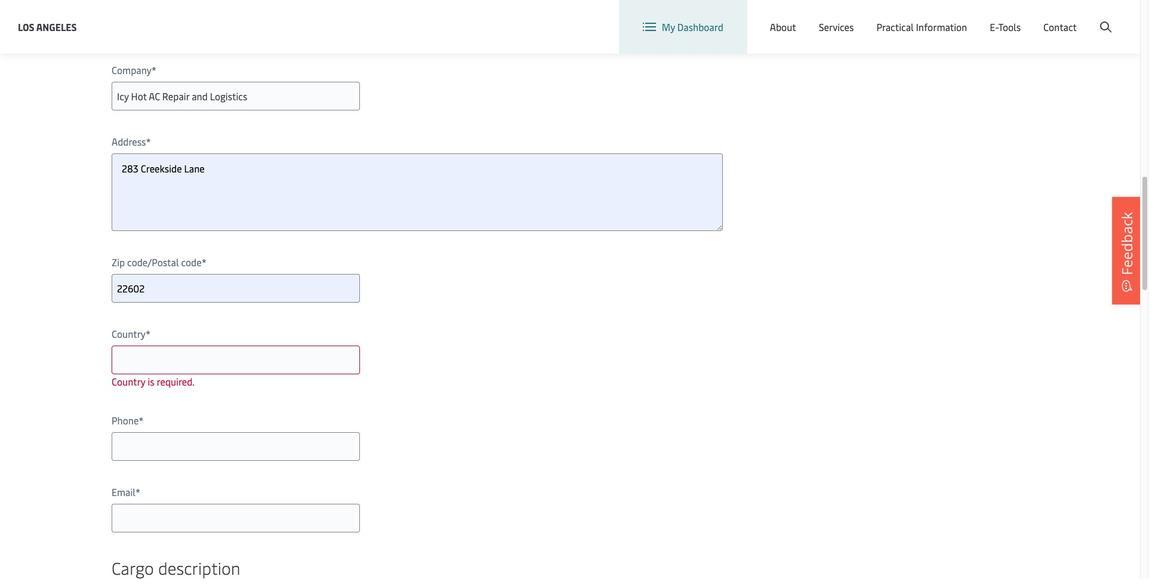 Task type: locate. For each thing, give the bounding box(es) containing it.
0 vertical spatial country
[[112, 327, 146, 340]]

1 country from the top
[[112, 327, 146, 340]]

required.
[[157, 375, 195, 388]]

contact
[[1044, 20, 1077, 33]]

global menu button
[[975, 0, 1067, 36]]

country up country is required.
[[112, 327, 146, 340]]

e-
[[990, 20, 999, 33]]

e-tools
[[990, 20, 1021, 33]]

tools
[[999, 20, 1021, 33]]

zip code/postal code
[[112, 256, 202, 269]]

1 vertical spatial country
[[112, 375, 145, 388]]

email
[[112, 485, 136, 499]]

country
[[112, 327, 146, 340], [112, 375, 145, 388]]

los
[[18, 20, 34, 33]]

about
[[770, 20, 796, 33]]

switch location button
[[876, 11, 963, 24]]

e-tools button
[[990, 0, 1021, 54]]

switch
[[895, 11, 923, 24]]

country for country is required.
[[112, 375, 145, 388]]

angeles
[[36, 20, 77, 33]]

Country text field
[[112, 346, 360, 374]]

feedback
[[1117, 212, 1137, 275]]

2 country from the top
[[112, 375, 145, 388]]

Email email field
[[112, 504, 360, 533]]

country left is
[[112, 375, 145, 388]]

switch location
[[895, 11, 963, 24]]

global menu
[[1001, 11, 1055, 24]]

phone
[[112, 414, 139, 427]]

address
[[112, 135, 146, 148]]

is
[[148, 375, 154, 388]]

Zip code/Postal code text field
[[112, 274, 360, 303]]

my dashboard
[[662, 20, 724, 33]]

los angeles link
[[18, 19, 77, 34]]

company
[[112, 63, 152, 76]]

practical information button
[[877, 0, 968, 54]]

country is required.
[[112, 375, 195, 388]]

global
[[1001, 11, 1028, 24]]



Task type: vqa. For each thing, say whether or not it's contained in the screenshot.
topics on the left bottom of the page
no



Task type: describe. For each thing, give the bounding box(es) containing it.
practical
[[877, 20, 914, 33]]

zip
[[112, 256, 125, 269]]

services button
[[819, 0, 854, 54]]

feedback button
[[1113, 197, 1142, 305]]

Phone telephone field
[[112, 432, 360, 461]]

services
[[819, 20, 854, 33]]

los angeles
[[18, 20, 77, 33]]

Last name text field
[[112, 10, 360, 39]]

Company text field
[[112, 82, 360, 110]]

dashboard
[[678, 20, 724, 33]]

my dashboard button
[[643, 0, 724, 54]]

contact button
[[1044, 0, 1077, 54]]

Address text field
[[112, 153, 723, 231]]

information
[[916, 20, 968, 33]]

about button
[[770, 0, 796, 54]]

my
[[662, 20, 675, 33]]

practical information
[[877, 20, 968, 33]]

code/postal
[[127, 256, 179, 269]]

country for country
[[112, 327, 146, 340]]

location
[[926, 11, 963, 24]]

code
[[181, 256, 202, 269]]

menu
[[1031, 11, 1055, 24]]



